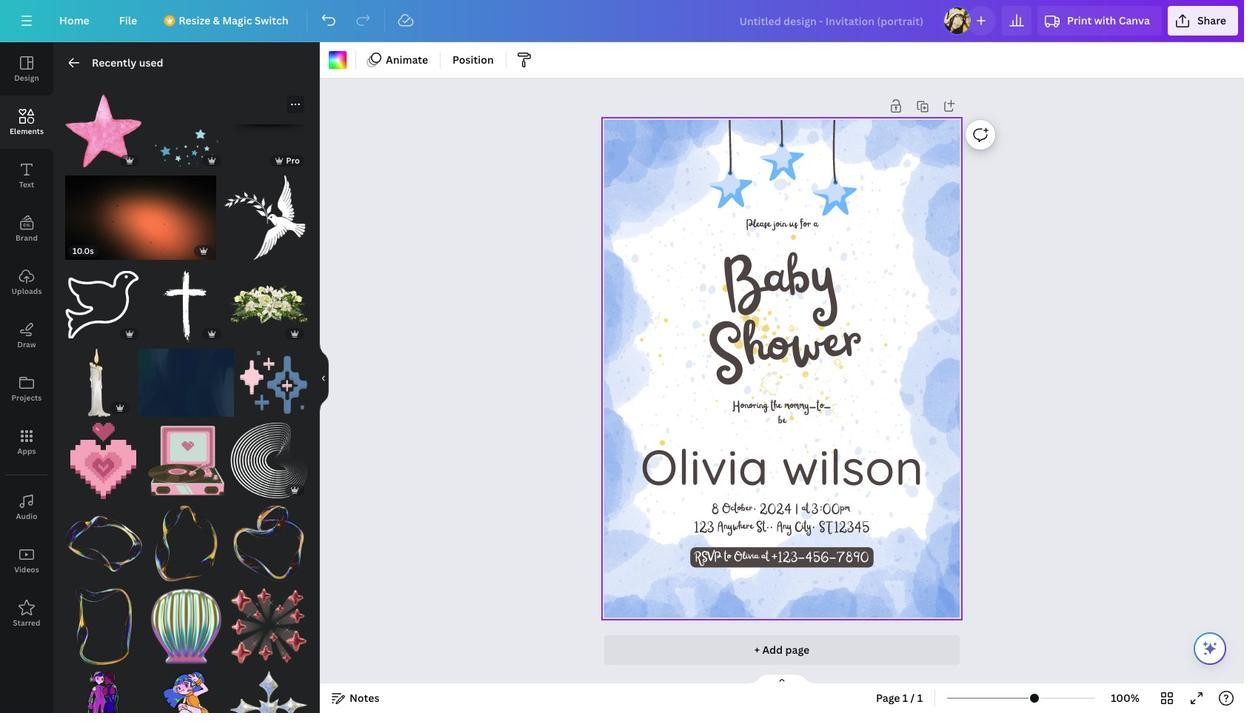 Task type: describe. For each thing, give the bounding box(es) containing it.
projects button
[[0, 362, 53, 416]]

#ffffff image
[[329, 51, 347, 69]]

st.,
[[756, 520, 774, 535]]

recently
[[92, 56, 137, 70]]

main menu bar
[[0, 0, 1245, 42]]

100% button
[[1102, 687, 1150, 711]]

projects
[[12, 393, 42, 403]]

shower
[[705, 303, 866, 402]]

baby shower
[[705, 235, 866, 402]]

+ add page button
[[605, 636, 960, 665]]

audio
[[16, 511, 37, 522]]

resize & magic switch
[[179, 13, 289, 27]]

share
[[1198, 13, 1227, 27]]

0 vertical spatial at
[[802, 502, 809, 517]]

the
[[771, 399, 782, 415]]

12345
[[834, 520, 870, 535]]

elements button
[[0, 96, 53, 149]]

2024
[[760, 502, 793, 517]]

city,
[[795, 520, 816, 535]]

page
[[877, 691, 901, 705]]

design button
[[0, 42, 53, 96]]

st
[[819, 520, 832, 535]]

page
[[786, 643, 810, 657]]

mommy-
[[785, 399, 817, 415]]

home link
[[47, 6, 101, 36]]

videos
[[14, 565, 39, 575]]

add
[[763, 643, 783, 657]]

honoring
[[733, 399, 768, 415]]

draw button
[[0, 309, 53, 362]]

7890
[[837, 550, 869, 566]]

baby
[[720, 236, 840, 332]]

animate button
[[362, 48, 434, 72]]

notes button
[[326, 687, 386, 711]]

retro cartoon pixel hearts image
[[65, 423, 142, 500]]

8
[[712, 502, 719, 517]]

starred button
[[0, 588, 53, 641]]

us
[[790, 218, 798, 233]]

uploads
[[11, 286, 42, 296]]

text button
[[0, 149, 53, 202]]

recently used
[[92, 56, 163, 70]]

position button
[[447, 48, 500, 72]]

apps button
[[0, 416, 53, 469]]

page 1 / 1
[[877, 691, 923, 705]]

magic
[[222, 13, 252, 27]]

brand button
[[0, 202, 53, 256]]

1 vertical spatial olivia
[[734, 550, 759, 566]]

print
[[1068, 13, 1092, 27]]

rsvp to olivia at +123-456-7890
[[695, 550, 869, 566]]

8 october, 2024 | at 3:00pm
[[712, 502, 850, 517]]

hide image
[[319, 342, 329, 413]]

2 1 from the left
[[918, 691, 923, 705]]

videos button
[[0, 534, 53, 588]]

anywhere
[[718, 520, 754, 535]]

+ add page
[[755, 643, 810, 657]]

home
[[59, 13, 89, 27]]

y2k futurism cyber friends image
[[65, 671, 142, 714]]

design
[[14, 73, 39, 83]]

brand
[[16, 233, 38, 243]]

watercolor candle image
[[65, 349, 133, 417]]

holographic chrome decorative shell image
[[148, 588, 225, 665]]

canva
[[1119, 13, 1151, 27]]



Task type: vqa. For each thing, say whether or not it's contained in the screenshot.
ON
no



Task type: locate. For each thing, give the bounding box(es) containing it.
+
[[755, 643, 760, 657]]

100%
[[1112, 691, 1140, 705]]

any
[[777, 520, 792, 535]]

position
[[453, 53, 494, 67]]

canva assistant image
[[1202, 640, 1220, 658]]

used
[[139, 56, 163, 70]]

olivia wilson
[[641, 436, 924, 498]]

holographic chrome decorative stars image
[[231, 588, 307, 665]]

glossy curvy 3d brutalist cross image
[[231, 671, 307, 714]]

456-
[[806, 550, 837, 566]]

join
[[774, 218, 787, 233]]

resize & magic switch button
[[155, 6, 301, 36]]

group
[[65, 93, 142, 169], [148, 93, 225, 169], [222, 166, 307, 260], [65, 257, 142, 343], [148, 257, 225, 343], [231, 266, 307, 343], [65, 340, 133, 417], [139, 340, 234, 417], [240, 340, 307, 417], [65, 414, 142, 500], [148, 414, 225, 500], [231, 414, 307, 500], [148, 497, 225, 582], [231, 497, 307, 582], [65, 506, 142, 582], [65, 579, 142, 665], [148, 579, 225, 665], [231, 579, 307, 665], [65, 662, 142, 714], [148, 662, 225, 714], [231, 662, 307, 714]]

123
[[694, 520, 715, 535]]

switch
[[255, 13, 289, 27]]

at
[[802, 502, 809, 517], [762, 550, 769, 566]]

1
[[903, 691, 909, 705], [918, 691, 923, 705]]

print with canva
[[1068, 13, 1151, 27]]

funeral floral arrangement flowers wreath hand drawn watercolor illustration image
[[231, 266, 307, 343]]

pro group
[[231, 93, 307, 169]]

123 anywhere st., any city, st 12345
[[694, 520, 870, 535]]

animate
[[386, 53, 428, 67]]

1 right /
[[918, 691, 923, 705]]

olivia
[[641, 436, 769, 498], [734, 550, 759, 566]]

apps
[[17, 446, 36, 456]]

side panel tab list
[[0, 42, 53, 641]]

uploads button
[[0, 256, 53, 309]]

share button
[[1168, 6, 1239, 36]]

10.0s
[[73, 246, 94, 257]]

retro cartoon sparkles image
[[240, 349, 307, 417]]

wilson
[[782, 436, 924, 498]]

olivia right to
[[734, 550, 759, 566]]

1 horizontal spatial at
[[802, 502, 809, 517]]

print with canva button
[[1038, 6, 1162, 36]]

draw
[[17, 339, 36, 350]]

1 1 from the left
[[903, 691, 909, 705]]

&
[[213, 13, 220, 27]]

olivia up 8
[[641, 436, 769, 498]]

|
[[795, 502, 799, 517]]

at right | in the right of the page
[[802, 502, 809, 517]]

0 vertical spatial olivia
[[641, 436, 769, 498]]

y2k futurism cyber girl image
[[148, 671, 225, 714]]

+123-
[[772, 550, 806, 566]]

file button
[[107, 6, 149, 36]]

0 horizontal spatial 1
[[903, 691, 909, 705]]

1 horizontal spatial 1
[[918, 691, 923, 705]]

watercolour blue stars cartoon painting image
[[148, 93, 225, 169]]

3:00pm
[[812, 502, 850, 517]]

pro
[[286, 155, 300, 166]]

with
[[1095, 13, 1117, 27]]

1 vertical spatial at
[[762, 550, 769, 566]]

transparent liquid blob frame image
[[65, 506, 142, 582], [148, 506, 225, 582], [231, 506, 307, 582], [65, 588, 142, 665]]

to-
[[817, 399, 832, 415]]

border shadow horizontal image
[[231, 93, 307, 169]]

10.0s group
[[65, 166, 216, 260]]

please join us for a
[[747, 218, 818, 233]]

text
[[19, 179, 34, 190]]

honoring the mommy-to- be
[[733, 399, 832, 429]]

for
[[801, 218, 811, 233]]

0 horizontal spatial at
[[762, 550, 769, 566]]

file
[[119, 13, 137, 27]]

resize
[[179, 13, 211, 27]]

a
[[814, 218, 818, 233]]

Design title text field
[[728, 6, 937, 36]]

dark blue painted background image
[[139, 349, 234, 417]]

rsvp
[[695, 550, 721, 566]]

retro cartoon record player image
[[148, 423, 225, 500]]

/
[[911, 691, 915, 705]]

october,
[[722, 502, 757, 517]]

be
[[779, 414, 786, 429]]

audio button
[[0, 481, 53, 534]]

please
[[747, 218, 771, 233]]

starred
[[13, 618, 40, 628]]

at left +123-
[[762, 550, 769, 566]]

elements
[[10, 126, 44, 136]]

watercolor star illustration image
[[65, 93, 142, 169]]

notes
[[350, 691, 380, 705]]

show pages image
[[747, 674, 818, 685]]

to
[[724, 550, 731, 566]]

1 left /
[[903, 691, 909, 705]]



